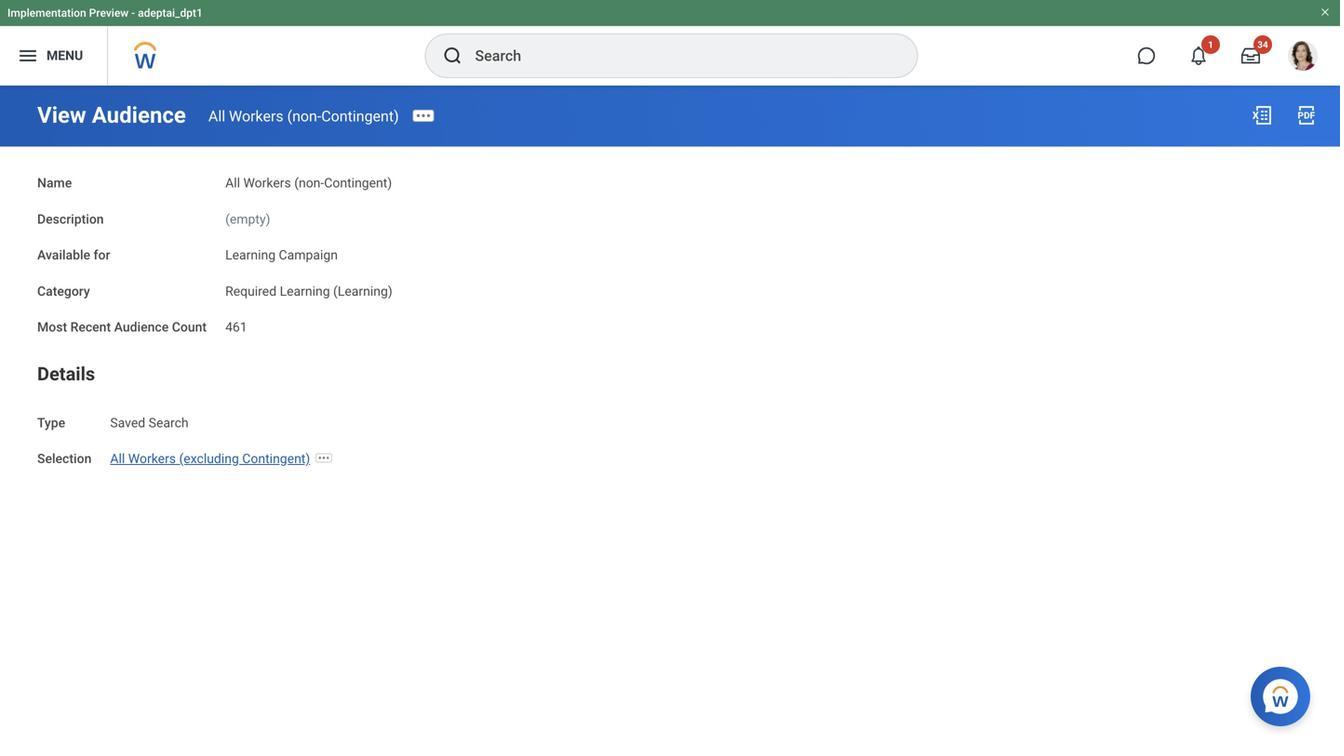 Task type: locate. For each thing, give the bounding box(es) containing it.
workers inside name element
[[243, 175, 291, 191]]

adeptai_dpt1
[[138, 7, 203, 20]]

all workers (non-contingent) up name element
[[208, 107, 399, 125]]

view audience
[[37, 102, 186, 128]]

all
[[208, 107, 225, 125], [225, 175, 240, 191], [110, 452, 125, 467]]

count
[[172, 320, 207, 335]]

34
[[1258, 39, 1269, 50]]

implementation
[[7, 7, 86, 20]]

contingent)
[[321, 107, 399, 125], [324, 175, 392, 191], [242, 452, 310, 467]]

view
[[37, 102, 86, 128]]

(non- inside name element
[[294, 175, 324, 191]]

audience
[[92, 102, 186, 128], [114, 320, 169, 335]]

1 vertical spatial contingent)
[[324, 175, 392, 191]]

1 vertical spatial all
[[225, 175, 240, 191]]

campaign
[[279, 248, 338, 263]]

selection
[[37, 452, 92, 467]]

saved search element
[[110, 412, 189, 431]]

34 button
[[1231, 35, 1273, 76]]

all inside the details group
[[110, 452, 125, 467]]

menu button
[[0, 26, 107, 86]]

menu banner
[[0, 0, 1341, 86]]

close environment banner image
[[1320, 7, 1331, 18]]

required learning (learning) element
[[225, 280, 393, 299]]

0 vertical spatial workers
[[229, 107, 284, 125]]

export to excel image
[[1251, 104, 1274, 127]]

contingent) right (excluding
[[242, 452, 310, 467]]

2 vertical spatial contingent)
[[242, 452, 310, 467]]

all workers (non-contingent)
[[208, 107, 399, 125], [225, 175, 392, 191]]

description
[[37, 212, 104, 227]]

contingent) down all workers (non-contingent) link
[[324, 175, 392, 191]]

(non- down all workers (non-contingent) link
[[294, 175, 324, 191]]

0 vertical spatial (non-
[[287, 107, 321, 125]]

learning
[[225, 248, 276, 263], [280, 284, 330, 299]]

1 vertical spatial all workers (non-contingent)
[[225, 175, 392, 191]]

contingent) inside name element
[[324, 175, 392, 191]]

for
[[94, 248, 110, 263]]

2 vertical spatial all
[[110, 452, 125, 467]]

most recent audience count element
[[225, 309, 247, 336]]

audience left count
[[114, 320, 169, 335]]

details
[[37, 363, 95, 385]]

all workers (non-contingent) link
[[208, 107, 399, 125]]

1 vertical spatial (non-
[[294, 175, 324, 191]]

2 vertical spatial workers
[[128, 452, 176, 467]]

contingent) for selection
[[242, 452, 310, 467]]

workers for view audience
[[229, 107, 284, 125]]

all workers (non-contingent) down all workers (non-contingent) link
[[225, 175, 392, 191]]

learning campaign
[[225, 248, 338, 263]]

workers up (empty)
[[243, 175, 291, 191]]

most recent audience count
[[37, 320, 207, 335]]

(non- up name element
[[287, 107, 321, 125]]

workers
[[229, 107, 284, 125], [243, 175, 291, 191], [128, 452, 176, 467]]

learning campaign element
[[225, 244, 338, 263]]

1 vertical spatial workers
[[243, 175, 291, 191]]

learning down campaign
[[280, 284, 330, 299]]

name element
[[225, 164, 392, 192]]

available
[[37, 248, 90, 263]]

saved
[[110, 415, 145, 431]]

1 vertical spatial audience
[[114, 320, 169, 335]]

view audience main content
[[0, 86, 1341, 486]]

all workers (excluding contingent) link
[[110, 448, 310, 467]]

Search Workday  search field
[[475, 35, 879, 76]]

0 vertical spatial contingent)
[[321, 107, 399, 125]]

workers up name element
[[229, 107, 284, 125]]

required learning (learning)
[[225, 284, 393, 299]]

recent
[[70, 320, 111, 335]]

workers down saved search
[[128, 452, 176, 467]]

contingent) inside the details group
[[242, 452, 310, 467]]

all for selection
[[110, 452, 125, 467]]

workers inside the details group
[[128, 452, 176, 467]]

details group
[[37, 360, 1303, 469]]

1 vertical spatial learning
[[280, 284, 330, 299]]

0 vertical spatial all
[[208, 107, 225, 125]]

audience right view on the left top of page
[[92, 102, 186, 128]]

search image
[[442, 45, 464, 67]]

1 horizontal spatial learning
[[280, 284, 330, 299]]

(non-
[[287, 107, 321, 125], [294, 175, 324, 191]]

0 vertical spatial learning
[[225, 248, 276, 263]]

category
[[37, 284, 90, 299]]

all workers (excluding contingent)
[[110, 452, 310, 467]]

0 vertical spatial all workers (non-contingent)
[[208, 107, 399, 125]]

contingent) up name element
[[321, 107, 399, 125]]

learning up required
[[225, 248, 276, 263]]



Task type: describe. For each thing, give the bounding box(es) containing it.
461
[[225, 320, 247, 335]]

name
[[37, 175, 72, 191]]

required
[[225, 284, 277, 299]]

available for
[[37, 248, 110, 263]]

1
[[1209, 39, 1214, 50]]

(learning)
[[333, 284, 393, 299]]

-
[[131, 7, 135, 20]]

contingent) for view audience
[[321, 107, 399, 125]]

(excluding
[[179, 452, 239, 467]]

all inside name element
[[225, 175, 240, 191]]

(non- for name element
[[294, 175, 324, 191]]

type
[[37, 415, 65, 431]]

view printable version (pdf) image
[[1296, 104, 1318, 127]]

1 button
[[1179, 35, 1221, 76]]

search
[[149, 415, 189, 431]]

menu
[[47, 48, 83, 63]]

notifications large image
[[1190, 47, 1208, 65]]

implementation preview -   adeptai_dpt1
[[7, 7, 203, 20]]

all for view audience
[[208, 107, 225, 125]]

most
[[37, 320, 67, 335]]

0 horizontal spatial learning
[[225, 248, 276, 263]]

(non- for all workers (non-contingent) link
[[287, 107, 321, 125]]

inbox large image
[[1242, 47, 1261, 65]]

profile logan mcneil image
[[1289, 41, 1318, 75]]

preview
[[89, 7, 129, 20]]

workers for selection
[[128, 452, 176, 467]]

details button
[[37, 363, 95, 385]]

all workers (non-contingent) for name element
[[225, 175, 392, 191]]

all workers (non-contingent) for all workers (non-contingent) link
[[208, 107, 399, 125]]

saved search
[[110, 415, 189, 431]]

0 vertical spatial audience
[[92, 102, 186, 128]]

(empty)
[[225, 212, 270, 227]]

justify image
[[17, 45, 39, 67]]



Task type: vqa. For each thing, say whether or not it's contained in the screenshot.
Your Saved Order
no



